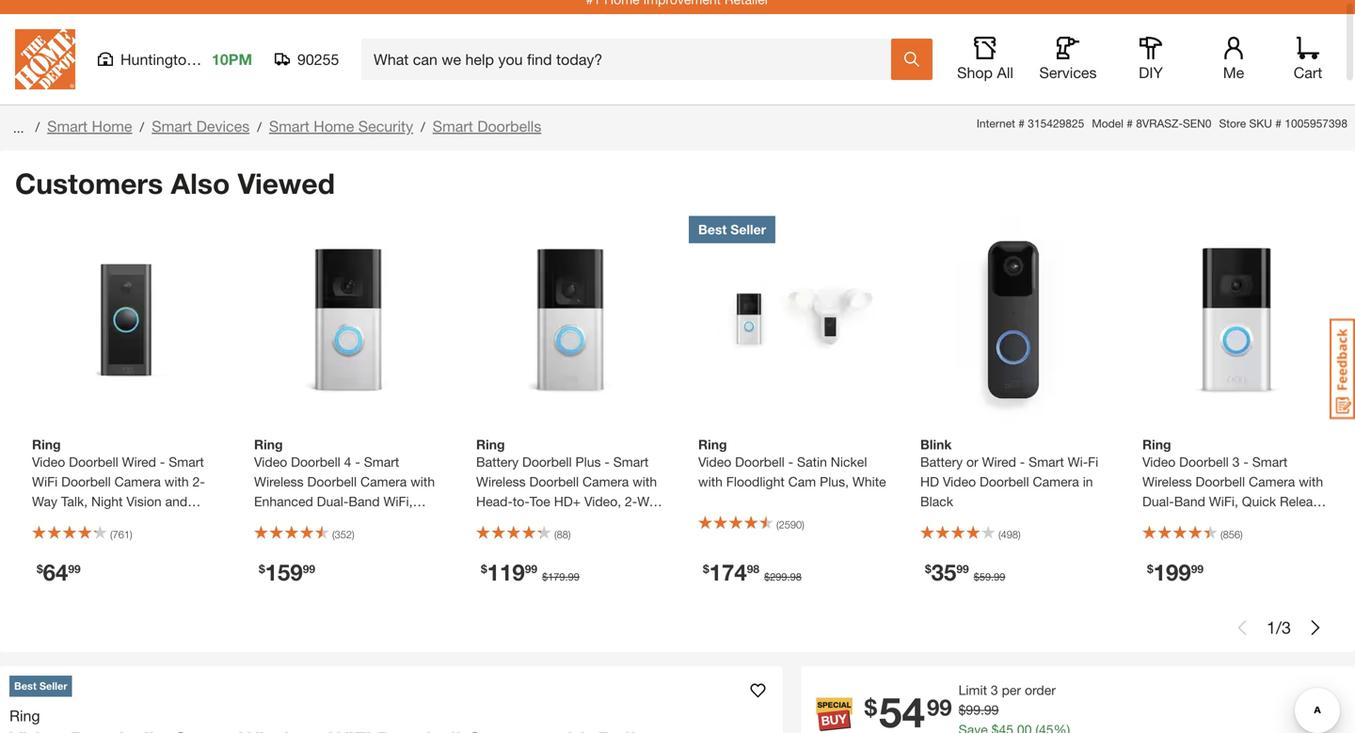 Task type: locate. For each thing, give the bounding box(es) containing it.
camera up 761
[[115, 474, 161, 490]]

0 horizontal spatial home
[[92, 117, 132, 135]]

motion inside ring battery doorbell plus - smart wireless doorbell camera with head-to-toe hd+ video, 2-way talk, motion detection & alerts
[[507, 514, 548, 529]]

1 camera from the left
[[115, 474, 161, 490]]

0 vertical spatial vision
[[127, 494, 162, 509]]

( 352 )
[[332, 529, 355, 541]]

0 vertical spatial 2-
[[193, 474, 205, 490]]

video doorbell - satin nickel with floodlight cam plus, white image
[[689, 216, 896, 423]]

smart left doorbells
[[433, 117, 473, 135]]

ring inside ring video doorbell - satin nickel with floodlight cam plus, white
[[699, 437, 727, 452]]

2 detection from the left
[[551, 514, 608, 529]]

- for video doorbell 3 - smart wireless doorbell camera with dual-band wifi, quick release battery, 2-way talk, night vision
[[1244, 454, 1249, 470]]

. right 35
[[992, 571, 994, 583]]

satin
[[798, 454, 828, 470]]

1 horizontal spatial dual-
[[1143, 494, 1175, 509]]

) for head-
[[569, 529, 571, 541]]

4 camera from the left
[[1033, 474, 1080, 490]]

1 vertical spatial night
[[1264, 514, 1295, 529]]

ring inside ring video doorbell wired - smart wifi doorbell camera with 2- way talk, night vision and motion detection
[[32, 437, 61, 452]]

1 horizontal spatial 98
[[791, 571, 802, 583]]

wifi, up the color in the bottom of the page
[[384, 494, 413, 509]]

1 band from the left
[[349, 494, 380, 509]]

0 horizontal spatial dual-
[[317, 494, 349, 509]]

vision inside ring video doorbell wired - smart wifi doorbell camera with 2- way talk, night vision and motion detection
[[127, 494, 162, 509]]

devices
[[196, 117, 250, 135]]

wired inside ring video doorbell wired - smart wifi doorbell camera with 2- way talk, night vision and motion detection
[[122, 454, 156, 470]]

wireless right the in
[[1143, 474, 1193, 490]]

wireless inside the 'ring video doorbell 3 - smart wireless doorbell camera with dual-band wifi, quick release battery, 2-way talk, night vision'
[[1143, 474, 1193, 490]]

. for 119
[[565, 571, 568, 583]]

2 horizontal spatial talk,
[[1233, 514, 1260, 529]]

vision left "and"
[[127, 494, 162, 509]]

3 inside the 'ring video doorbell 3 - smart wireless doorbell camera with dual-band wifi, quick release battery, 2-way talk, night vision'
[[1233, 454, 1241, 470]]

1 horizontal spatial motion
[[507, 514, 548, 529]]

motion
[[32, 514, 73, 529], [507, 514, 548, 529]]

me button
[[1204, 37, 1265, 82]]

battery down blink
[[921, 454, 963, 470]]

1 horizontal spatial band
[[1175, 494, 1206, 509]]

- inside ring video doorbell 4 - smart wireless doorbell camera with enhanced dual-band wifi, extended battery, color video previews
[[355, 454, 360, 470]]

me
[[1224, 64, 1245, 81]]

camera inside ring battery doorbell plus - smart wireless doorbell camera with head-to-toe hd+ video, 2-way talk, motion detection & alerts
[[583, 474, 629, 490]]

5 camera from the left
[[1250, 474, 1296, 490]]

1 vertical spatial 2-
[[625, 494, 638, 509]]

1 horizontal spatial 2-
[[625, 494, 638, 509]]

- for video doorbell 4 - smart wireless doorbell camera with enhanced dual-band wifi, extended battery, color video previews
[[355, 454, 360, 470]]

video right the color in the bottom of the page
[[399, 514, 432, 529]]

vision up 199
[[1143, 533, 1178, 549]]

2 with from the left
[[411, 474, 435, 490]]

hd
[[921, 474, 940, 490]]

smart left wi-
[[1029, 454, 1065, 470]]

3 right 1
[[1282, 618, 1292, 638]]

- inside ring battery doorbell plus - smart wireless doorbell camera with head-to-toe hd+ video, 2-way talk, motion detection & alerts
[[605, 454, 610, 470]]

/
[[35, 119, 40, 135], [140, 119, 144, 135], [257, 119, 262, 135], [421, 119, 425, 135], [1277, 618, 1282, 638]]

ring inside ring link
[[9, 707, 40, 725]]

wireless for $
[[476, 474, 526, 490]]

wireless inside ring battery doorbell plus - smart wireless doorbell camera with head-to-toe hd+ video, 2-way talk, motion detection & alerts
[[476, 474, 526, 490]]

#
[[1019, 117, 1025, 130], [1127, 117, 1134, 130], [1276, 117, 1282, 130]]

vision inside the 'ring video doorbell 3 - smart wireless doorbell camera with dual-band wifi, quick release battery, 2-way talk, night vision'
[[1143, 533, 1178, 549]]

camera up video,
[[583, 474, 629, 490]]

1 wired from the left
[[122, 454, 156, 470]]

3 camera from the left
[[583, 474, 629, 490]]

0 horizontal spatial wired
[[122, 454, 156, 470]]

wired inside blink battery or wired - smart wi-fi hd video doorbell camera in black
[[983, 454, 1017, 470]]

with inside ring battery doorbell plus - smart wireless doorbell camera with head-to-toe hd+ video, 2-way talk, motion detection & alerts
[[633, 474, 657, 490]]

1 battery, from the left
[[314, 514, 359, 529]]

0 horizontal spatial best
[[14, 680, 37, 693]]

1 horizontal spatial home
[[314, 117, 354, 135]]

90255
[[298, 50, 339, 68]]

detection down hd+ on the left bottom
[[551, 514, 608, 529]]

doorbell inside blink battery or wired - smart wi-fi hd video doorbell camera in black
[[980, 474, 1030, 490]]

0 vertical spatial best
[[699, 222, 727, 237]]

in
[[1083, 474, 1094, 490]]

1 horizontal spatial way
[[638, 494, 663, 509]]

( 856 )
[[1221, 529, 1244, 541]]

1 vertical spatial best seller
[[14, 680, 67, 693]]

2 camera from the left
[[361, 474, 407, 490]]

video inside the 'ring video doorbell 3 - smart wireless doorbell camera with dual-band wifi, quick release battery, 2-way talk, night vision'
[[1143, 454, 1176, 470]]

1 battery from the left
[[476, 454, 519, 470]]

smart for head-
[[614, 454, 649, 470]]

98 left 299
[[747, 563, 760, 576]]

ring
[[32, 437, 61, 452], [254, 437, 283, 452], [476, 437, 505, 452], [699, 437, 727, 452], [1143, 437, 1172, 452], [9, 707, 40, 725]]

315429825
[[1028, 117, 1085, 130]]

dual- up 199
[[1143, 494, 1175, 509]]

battery, inside ring video doorbell 4 - smart wireless doorbell camera with enhanced dual-band wifi, extended battery, color video previews
[[314, 514, 359, 529]]

talk, up $ 64 99
[[61, 494, 88, 509]]

this is the first slide image
[[1235, 621, 1250, 636]]

- for video doorbell wired - smart wifi doorbell camera with 2- way talk, night vision and motion detection
[[160, 454, 165, 470]]

3 with from the left
[[633, 474, 657, 490]]

$ 174 98 $ 299 . 98
[[703, 559, 802, 586]]

2- inside ring battery doorbell plus - smart wireless doorbell camera with head-to-toe hd+ video, 2-way talk, motion detection & alerts
[[625, 494, 638, 509]]

video up floodlight
[[699, 454, 732, 470]]

doorbell right wifi
[[61, 474, 111, 490]]

2 horizontal spatial 2-
[[1192, 514, 1204, 529]]

. inside $ 119 99 $ 179 . 99
[[565, 571, 568, 583]]

# right sku
[[1276, 117, 1282, 130]]

ring for ring
[[9, 707, 40, 725]]

0 horizontal spatial wifi,
[[384, 494, 413, 509]]

motion inside ring video doorbell wired - smart wifi doorbell camera with 2- way talk, night vision and motion detection
[[32, 514, 73, 529]]

limit 3 per order
[[959, 683, 1056, 698]]

98 right 299
[[791, 571, 802, 583]]

0 horizontal spatial talk,
[[61, 494, 88, 509]]

1 - from the left
[[160, 454, 165, 470]]

smart left devices
[[152, 117, 192, 135]]

doorbell up 761
[[69, 454, 118, 470]]

2- inside the 'ring video doorbell 3 - smart wireless doorbell camera with dual-band wifi, quick release battery, 2-way talk, night vision'
[[1192, 514, 1204, 529]]

1 dual- from the left
[[317, 494, 349, 509]]

night down quick
[[1264, 514, 1295, 529]]

doorbell up floodlight
[[736, 454, 785, 470]]

best seller
[[699, 222, 767, 237], [14, 680, 67, 693]]

video inside ring video doorbell wired - smart wifi doorbell camera with 2- way talk, night vision and motion detection
[[32, 454, 65, 470]]

black
[[921, 494, 954, 509]]

ring video doorbell 3 - smart wireless doorbell camera with dual-band wifi, quick release battery, 2-way talk, night vision
[[1143, 437, 1327, 549]]

4 with from the left
[[699, 474, 723, 490]]

way inside the 'ring video doorbell 3 - smart wireless doorbell camera with dual-band wifi, quick release battery, 2-way talk, night vision'
[[1204, 514, 1230, 529]]

customers
[[15, 167, 163, 200]]

1 detection from the left
[[77, 514, 133, 529]]

2 dual- from the left
[[1143, 494, 1175, 509]]

battery up head-
[[476, 454, 519, 470]]

camera up the color in the bottom of the page
[[361, 474, 407, 490]]

way inside ring battery doorbell plus - smart wireless doorbell camera with head-to-toe hd+ video, 2-way talk, motion detection & alerts
[[638, 494, 663, 509]]

motion down to-
[[507, 514, 548, 529]]

2 band from the left
[[1175, 494, 1206, 509]]

. for 174
[[788, 571, 791, 583]]

4 - from the left
[[789, 454, 794, 470]]

next slide image
[[1309, 621, 1324, 636]]

1 horizontal spatial best
[[699, 222, 727, 237]]

2 wired from the left
[[983, 454, 1017, 470]]

0 horizontal spatial night
[[91, 494, 123, 509]]

0 vertical spatial night
[[91, 494, 123, 509]]

model
[[1093, 117, 1124, 130]]

camera inside the 'ring video doorbell 3 - smart wireless doorbell camera with dual-band wifi, quick release battery, 2-way talk, night vision'
[[1250, 474, 1296, 490]]

band left quick
[[1175, 494, 1206, 509]]

video
[[32, 454, 65, 470], [254, 454, 287, 470], [699, 454, 732, 470], [1143, 454, 1176, 470], [943, 474, 977, 490], [399, 514, 432, 529]]

home left security on the top left of the page
[[314, 117, 354, 135]]

. inside $ 35 99 $ 59 . 99
[[992, 571, 994, 583]]

services button
[[1039, 37, 1099, 82]]

1 vertical spatial 3
[[1282, 618, 1292, 638]]

... / smart home / smart devices / smart home security / smart doorbells
[[9, 117, 542, 136]]

smart inside ring video doorbell 4 - smart wireless doorbell camera with enhanced dual-band wifi, extended battery, color video previews
[[364, 454, 400, 470]]

video inside ring video doorbell - satin nickel with floodlight cam plus, white
[[699, 454, 732, 470]]

camera inside ring video doorbell wired - smart wifi doorbell camera with 2- way talk, night vision and motion detection
[[115, 474, 161, 490]]

2 wifi, from the left
[[1210, 494, 1239, 509]]

with for 159
[[411, 474, 435, 490]]

band
[[349, 494, 380, 509], [1175, 494, 1206, 509]]

-
[[160, 454, 165, 470], [355, 454, 360, 470], [605, 454, 610, 470], [789, 454, 794, 470], [1020, 454, 1026, 470], [1244, 454, 1249, 470]]

dual-
[[317, 494, 349, 509], [1143, 494, 1175, 509]]

also
[[171, 167, 230, 200]]

1 vertical spatial vision
[[1143, 533, 1178, 549]]

with inside the 'ring video doorbell 3 - smart wireless doorbell camera with dual-band wifi, quick release battery, 2-way talk, night vision'
[[1300, 474, 1324, 490]]

smart inside ring video doorbell wired - smart wifi doorbell camera with 2- way talk, night vision and motion detection
[[169, 454, 204, 470]]

battery
[[476, 454, 519, 470], [921, 454, 963, 470]]

( for 2-
[[110, 529, 113, 541]]

camera for 64
[[115, 474, 161, 490]]

night up ( 761 )
[[91, 494, 123, 509]]

band up the color in the bottom of the page
[[349, 494, 380, 509]]

. down the '88'
[[565, 571, 568, 583]]

) for dual-
[[1241, 529, 1244, 541]]

cam
[[789, 474, 817, 490]]

0 vertical spatial 3
[[1233, 454, 1241, 470]]

5 - from the left
[[1020, 454, 1026, 470]]

2 # from the left
[[1127, 117, 1134, 130]]

0 horizontal spatial battery,
[[314, 514, 359, 529]]

seller
[[731, 222, 767, 237], [39, 680, 67, 693]]

2 - from the left
[[355, 454, 360, 470]]

video up wifi
[[32, 454, 65, 470]]

smart for doorbell
[[1029, 454, 1065, 470]]

battery, up 199
[[1143, 514, 1188, 529]]

battery inside ring battery doorbell plus - smart wireless doorbell camera with head-to-toe hd+ video, 2-way talk, motion detection & alerts
[[476, 454, 519, 470]]

1 horizontal spatial detection
[[551, 514, 608, 529]]

2 battery from the left
[[921, 454, 963, 470]]

dual- up '352'
[[317, 494, 349, 509]]

$ 99 . 99
[[959, 702, 999, 718]]

. for 35
[[992, 571, 994, 583]]

smart right 4
[[364, 454, 400, 470]]

wireless up 'enhanced'
[[254, 474, 304, 490]]

0 horizontal spatial wireless
[[254, 474, 304, 490]]

0 horizontal spatial way
[[32, 494, 57, 509]]

$ inside $ 64 99
[[37, 563, 43, 576]]

smart for dual-
[[1253, 454, 1288, 470]]

2 motion from the left
[[507, 514, 548, 529]]

battery, left the color in the bottom of the page
[[314, 514, 359, 529]]

feedback link image
[[1330, 318, 1356, 420]]

vision
[[127, 494, 162, 509], [1143, 533, 1178, 549]]

camera up quick
[[1250, 474, 1296, 490]]

- inside blink battery or wired - smart wi-fi hd video doorbell camera in black
[[1020, 454, 1026, 470]]

wifi, up ( 856 )
[[1210, 494, 1239, 509]]

smart home link
[[47, 117, 132, 135]]

ring inside the 'ring video doorbell 3 - smart wireless doorbell camera with dual-band wifi, quick release battery, 2-way talk, night vision'
[[1143, 437, 1172, 452]]

ring video doorbell wired - smart wifi doorbell camera with 2- way talk, night vision and motion detection
[[32, 437, 205, 529]]

1 horizontal spatial battery,
[[1143, 514, 1188, 529]]

352
[[335, 529, 352, 541]]

smart right "plus"
[[614, 454, 649, 470]]

( 761 )
[[110, 529, 132, 541]]

1 horizontal spatial talk,
[[476, 514, 503, 529]]

home
[[92, 117, 132, 135], [314, 117, 354, 135]]

1 with from the left
[[165, 474, 189, 490]]

ring inside ring battery doorbell plus - smart wireless doorbell camera with head-to-toe hd+ video, 2-way talk, motion detection & alerts
[[476, 437, 505, 452]]

with inside ring video doorbell 4 - smart wireless doorbell camera with enhanced dual-band wifi, extended battery, color video previews
[[411, 474, 435, 490]]

- inside ring video doorbell wired - smart wifi doorbell camera with 2- way talk, night vision and motion detection
[[160, 454, 165, 470]]

3 - from the left
[[605, 454, 610, 470]]

( 2590 )
[[777, 519, 805, 531]]

)
[[802, 519, 805, 531], [130, 529, 132, 541], [352, 529, 355, 541], [569, 529, 571, 541], [1019, 529, 1021, 541], [1241, 529, 1244, 541]]

color
[[363, 514, 395, 529]]

smart home security link
[[269, 117, 413, 135]]

viewed
[[238, 167, 335, 200]]

video right fi
[[1143, 454, 1176, 470]]

wifi, inside the 'ring video doorbell 3 - smart wireless doorbell camera with dual-band wifi, quick release battery, 2-way talk, night vision'
[[1210, 494, 1239, 509]]

1 horizontal spatial seller
[[731, 222, 767, 237]]

plus,
[[820, 474, 849, 490]]

. inside $ 174 98 $ 299 . 98
[[788, 571, 791, 583]]

doorbell up 498
[[980, 474, 1030, 490]]

.
[[565, 571, 568, 583], [788, 571, 791, 583], [992, 571, 994, 583], [981, 702, 985, 718]]

0 horizontal spatial motion
[[32, 514, 73, 529]]

856
[[1224, 529, 1241, 541]]

band inside ring video doorbell 4 - smart wireless doorbell camera with enhanced dual-band wifi, extended battery, color video previews
[[349, 494, 380, 509]]

99
[[68, 563, 81, 576], [303, 563, 316, 576], [525, 563, 538, 576], [957, 563, 970, 576], [1192, 563, 1204, 576], [568, 571, 580, 583], [994, 571, 1006, 583], [927, 694, 953, 721], [966, 702, 981, 718], [985, 702, 999, 718]]

wireless
[[254, 474, 304, 490], [476, 474, 526, 490], [1143, 474, 1193, 490]]

$ 159 99
[[259, 559, 316, 586]]

ring for ring video doorbell 4 - smart wireless doorbell camera with enhanced dual-band wifi, extended battery, color video previews
[[254, 437, 283, 452]]

shop
[[958, 64, 993, 81]]

sen0
[[1184, 117, 1212, 130]]

video up 'enhanced'
[[254, 454, 287, 470]]

ring link
[[9, 705, 48, 727]]

0 horizontal spatial seller
[[39, 680, 67, 693]]

smart up "and"
[[169, 454, 204, 470]]

smart up quick
[[1253, 454, 1288, 470]]

3 up 856
[[1233, 454, 1241, 470]]

2 horizontal spatial 3
[[1282, 618, 1292, 638]]

0 vertical spatial seller
[[731, 222, 767, 237]]

1 wireless from the left
[[254, 474, 304, 490]]

doorbell down 4
[[307, 474, 357, 490]]

0 horizontal spatial detection
[[77, 514, 133, 529]]

1 horizontal spatial battery
[[921, 454, 963, 470]]

. down ( 2590 )
[[788, 571, 791, 583]]

0 horizontal spatial #
[[1019, 117, 1025, 130]]

with for $
[[633, 474, 657, 490]]

1 wifi, from the left
[[384, 494, 413, 509]]

smart inside blink battery or wired - smart wi-fi hd video doorbell camera in black
[[1029, 454, 1065, 470]]

smart devices link
[[152, 117, 250, 135]]

/ right "..."
[[35, 119, 40, 135]]

camera for 199
[[1250, 474, 1296, 490]]

1 horizontal spatial vision
[[1143, 533, 1178, 549]]

night inside ring video doorbell wired - smart wifi doorbell camera with 2- way talk, night vision and motion detection
[[91, 494, 123, 509]]

0 horizontal spatial 2-
[[193, 474, 205, 490]]

0 horizontal spatial best seller
[[14, 680, 67, 693]]

3 wireless from the left
[[1143, 474, 1193, 490]]

2 battery, from the left
[[1143, 514, 1188, 529]]

0 horizontal spatial battery
[[476, 454, 519, 470]]

per
[[1002, 683, 1022, 698]]

1 horizontal spatial wifi,
[[1210, 494, 1239, 509]]

3 left 'per'
[[991, 683, 999, 698]]

$ for $ 64 99
[[37, 563, 43, 576]]

talk, inside ring battery doorbell plus - smart wireless doorbell camera with head-to-toe hd+ video, 2-way talk, motion detection & alerts
[[476, 514, 503, 529]]

camera inside ring video doorbell 4 - smart wireless doorbell camera with enhanced dual-band wifi, extended battery, color video previews
[[361, 474, 407, 490]]

camera
[[115, 474, 161, 490], [361, 474, 407, 490], [583, 474, 629, 490], [1033, 474, 1080, 490], [1250, 474, 1296, 490]]

battery doorbell plus - smart wireless doorbell camera with head-to-toe hd+ video, 2-way talk, motion detection & alerts image
[[467, 216, 674, 423]]

# right the internet
[[1019, 117, 1025, 130]]

1 horizontal spatial wireless
[[476, 474, 526, 490]]

2 horizontal spatial wireless
[[1143, 474, 1193, 490]]

0 horizontal spatial vision
[[127, 494, 162, 509]]

doorbell inside ring video doorbell - satin nickel with floodlight cam plus, white
[[736, 454, 785, 470]]

wireless inside ring video doorbell 4 - smart wireless doorbell camera with enhanced dual-band wifi, extended battery, color video previews
[[254, 474, 304, 490]]

video for 199
[[1143, 454, 1176, 470]]

motion down wifi
[[32, 514, 73, 529]]

0 vertical spatial best seller
[[699, 222, 767, 237]]

ring inside ring video doorbell 4 - smart wireless doorbell camera with enhanced dual-band wifi, extended battery, color video previews
[[254, 437, 283, 452]]

talk, down head-
[[476, 514, 503, 529]]

2 horizontal spatial #
[[1276, 117, 1282, 130]]

1 motion from the left
[[32, 514, 73, 529]]

$ inside $ 159 99
[[259, 563, 265, 576]]

with for 199
[[1300, 474, 1324, 490]]

299
[[770, 571, 788, 583]]

1 vertical spatial seller
[[39, 680, 67, 693]]

previews
[[254, 533, 307, 549]]

$ for $ 174 98 $ 299 . 98
[[703, 563, 710, 576]]

$ for $ 35 99 $ 59 . 99
[[926, 563, 932, 576]]

ring for ring video doorbell - satin nickel with floodlight cam plus, white
[[699, 437, 727, 452]]

( for enhanced
[[332, 529, 335, 541]]

2 vertical spatial 3
[[991, 683, 999, 698]]

video doorbell 3 - smart wireless doorbell camera with dual-band wifi, quick release battery, 2-way talk, night vision image
[[1134, 216, 1341, 423]]

with
[[165, 474, 189, 490], [411, 474, 435, 490], [633, 474, 657, 490], [699, 474, 723, 490], [1300, 474, 1324, 490]]

smart inside ring battery doorbell plus - smart wireless doorbell camera with head-to-toe hd+ video, 2-way talk, motion detection & alerts
[[614, 454, 649, 470]]

battery, for 199
[[1143, 514, 1188, 529]]

doorbell up quick
[[1196, 474, 1246, 490]]

talk, down quick
[[1233, 514, 1260, 529]]

smart
[[47, 117, 88, 135], [152, 117, 192, 135], [269, 117, 310, 135], [433, 117, 473, 135], [169, 454, 204, 470], [364, 454, 400, 470], [614, 454, 649, 470], [1029, 454, 1065, 470], [1253, 454, 1288, 470]]

smart for security
[[152, 117, 192, 135]]

detection up $ 64 99
[[77, 514, 133, 529]]

1 horizontal spatial night
[[1264, 514, 1295, 529]]

1
[[1267, 618, 1277, 638]]

video down or
[[943, 474, 977, 490]]

90255 button
[[275, 50, 340, 69]]

talk, inside ring video doorbell wired - smart wifi doorbell camera with 2- way talk, night vision and motion detection
[[61, 494, 88, 509]]

wifi,
[[384, 494, 413, 509], [1210, 494, 1239, 509]]

2 horizontal spatial way
[[1204, 514, 1230, 529]]

1 horizontal spatial 3
[[1233, 454, 1241, 470]]

5 with from the left
[[1300, 474, 1324, 490]]

3
[[1233, 454, 1241, 470], [1282, 618, 1292, 638], [991, 683, 999, 698]]

doorbell up hd+ on the left bottom
[[530, 474, 579, 490]]

0 horizontal spatial band
[[349, 494, 380, 509]]

$ inside "$ 199 99"
[[1148, 563, 1154, 576]]

wired right or
[[983, 454, 1017, 470]]

battery inside blink battery or wired - smart wi-fi hd video doorbell camera in black
[[921, 454, 963, 470]]

1 horizontal spatial wired
[[983, 454, 1017, 470]]

with inside ring video doorbell wired - smart wifi doorbell camera with 2- way talk, night vision and motion detection
[[165, 474, 189, 490]]

smart inside the 'ring video doorbell 3 - smart wireless doorbell camera with dual-band wifi, quick release battery, 2-way talk, night vision'
[[1253, 454, 1288, 470]]

camera down wi-
[[1033, 474, 1080, 490]]

6 - from the left
[[1244, 454, 1249, 470]]

2 vertical spatial 2-
[[1192, 514, 1204, 529]]

- inside the 'ring video doorbell 3 - smart wireless doorbell camera with dual-band wifi, quick release battery, 2-way talk, night vision'
[[1244, 454, 1249, 470]]

wired up ( 761 )
[[122, 454, 156, 470]]

battery, inside the 'ring video doorbell 3 - smart wireless doorbell camera with dual-band wifi, quick release battery, 2-way talk, night vision'
[[1143, 514, 1188, 529]]

2 wireless from the left
[[476, 474, 526, 490]]

alerts
[[624, 514, 657, 529]]

huntington
[[121, 50, 195, 68]]

home up the customers
[[92, 117, 132, 135]]

# right model
[[1127, 117, 1134, 130]]

shop all button
[[956, 37, 1016, 82]]

extended
[[254, 514, 310, 529]]

1 horizontal spatial #
[[1127, 117, 1134, 130]]

wireless up head-
[[476, 474, 526, 490]]

wired
[[122, 454, 156, 470], [983, 454, 1017, 470]]



Task type: describe. For each thing, give the bounding box(es) containing it.
battery or wired - smart wi-fi hd video doorbell camera in black image
[[911, 216, 1119, 423]]

ring for ring battery doorbell plus - smart wireless doorbell camera with head-to-toe hd+ video, 2-way talk, motion detection & alerts
[[476, 437, 505, 452]]

sku
[[1250, 117, 1273, 130]]

night inside the 'ring video doorbell 3 - smart wireless doorbell camera with dual-band wifi, quick release battery, 2-way talk, night vision'
[[1264, 514, 1295, 529]]

wi-
[[1068, 454, 1089, 470]]

park
[[199, 50, 230, 68]]

video doorbell 4 - smart wireless doorbell camera with enhanced dual-band wifi, extended battery, color video previews image
[[245, 216, 452, 423]]

/ left next slide image
[[1277, 618, 1282, 638]]

quick
[[1243, 494, 1277, 509]]

smart right "..."
[[47, 117, 88, 135]]

services
[[1040, 64, 1097, 81]]

way inside ring video doorbell wired - smart wifi doorbell camera with 2- way talk, night vision and motion detection
[[32, 494, 57, 509]]

0 horizontal spatial 3
[[991, 683, 999, 698]]

video doorbell wired - smart wifi doorbell camera with 2-way talk, night vision and motion detection image
[[23, 216, 230, 423]]

( for white
[[777, 519, 779, 531]]

... button
[[9, 115, 28, 141]]

video,
[[585, 494, 622, 509]]

1 / 3
[[1267, 618, 1292, 638]]

band inside the 'ring video doorbell 3 - smart wireless doorbell camera with dual-band wifi, quick release battery, 2-way talk, night vision'
[[1175, 494, 1206, 509]]

cart link
[[1288, 37, 1330, 82]]

blink battery or wired - smart wi-fi hd video doorbell camera in black
[[921, 437, 1099, 509]]

nickel
[[831, 454, 868, 470]]

doorbell up ( 856 )
[[1180, 454, 1230, 470]]

$ for $ 119 99 $ 179 . 99
[[481, 563, 487, 576]]

- for battery doorbell plus - smart wireless doorbell camera with head-to-toe hd+ video, 2-way talk, motion detection & alerts
[[605, 454, 610, 470]]

security
[[358, 117, 413, 135]]

99 inside $ 159 99
[[303, 563, 316, 576]]

camera for 159
[[361, 474, 407, 490]]

detection inside ring battery doorbell plus - smart wireless doorbell camera with head-to-toe hd+ video, 2-way talk, motion detection & alerts
[[551, 514, 608, 529]]

ring video doorbell - satin nickel with floodlight cam plus, white
[[699, 437, 887, 490]]

$ for $ 159 99
[[259, 563, 265, 576]]

What can we help you find today? search field
[[374, 40, 891, 79]]

498
[[1002, 529, 1019, 541]]

ring battery doorbell plus - smart wireless doorbell camera with head-to-toe hd+ video, 2-way talk, motion detection & alerts
[[476, 437, 663, 529]]

2 home from the left
[[314, 117, 354, 135]]

wired for $
[[983, 454, 1017, 470]]

ring for ring video doorbell 3 - smart wireless doorbell camera with dual-band wifi, quick release battery, 2-way talk, night vision
[[1143, 437, 1172, 452]]

/ right devices
[[257, 119, 262, 135]]

&
[[612, 514, 620, 529]]

order
[[1025, 683, 1056, 698]]

with for 64
[[165, 474, 189, 490]]

wireless for 199
[[1143, 474, 1193, 490]]

1 vertical spatial best
[[14, 680, 37, 693]]

dual- inside the 'ring video doorbell 3 - smart wireless doorbell camera with dual-band wifi, quick release battery, 2-way talk, night vision'
[[1143, 494, 1175, 509]]

limit
[[959, 683, 988, 698]]

video for 64
[[32, 454, 65, 470]]

1 home from the left
[[92, 117, 132, 135]]

store
[[1220, 117, 1247, 130]]

fi
[[1089, 454, 1099, 470]]

doorbell left 4
[[291, 454, 341, 470]]

1 horizontal spatial best seller
[[699, 222, 767, 237]]

1 # from the left
[[1019, 117, 1025, 130]]

/ right smart home link
[[140, 119, 144, 135]]

$ for $ 99 . 99
[[959, 702, 966, 718]]

59
[[980, 571, 992, 583]]

toe
[[530, 494, 551, 509]]

camera for $
[[583, 474, 629, 490]]

( 88 )
[[555, 529, 571, 541]]

10pm
[[212, 50, 252, 68]]

doorbell up toe
[[523, 454, 572, 470]]

and
[[165, 494, 188, 509]]

. down limit
[[981, 702, 985, 718]]

$ 64 99
[[37, 559, 81, 586]]

$ 119 99 $ 179 . 99
[[481, 559, 580, 586]]

- inside ring video doorbell - satin nickel with floodlight cam plus, white
[[789, 454, 794, 470]]

8vrasz-
[[1137, 117, 1184, 130]]

3 # from the left
[[1276, 117, 1282, 130]]

) for enhanced
[[352, 529, 355, 541]]

battery for 35
[[921, 454, 963, 470]]

battery for 119
[[476, 454, 519, 470]]

smart doorbells link
[[433, 117, 542, 135]]

internet # 315429825 model # 8vrasz-sen0 store sku # 1005957398
[[977, 117, 1348, 130]]

wired for 64
[[122, 454, 156, 470]]

huntington park
[[121, 50, 230, 68]]

761
[[113, 529, 130, 541]]

174
[[710, 559, 747, 586]]

179
[[548, 571, 565, 583]]

35
[[932, 559, 957, 586]]

159
[[265, 559, 303, 586]]

88
[[557, 529, 569, 541]]

with inside ring video doorbell - satin nickel with floodlight cam plus, white
[[699, 474, 723, 490]]

( 498 )
[[999, 529, 1021, 541]]

diy button
[[1121, 37, 1182, 82]]

video for 159
[[254, 454, 287, 470]]

( for dual-
[[1221, 529, 1224, 541]]

smart for enhanced
[[364, 454, 400, 470]]

ring video doorbell 4 - smart wireless doorbell camera with enhanced dual-band wifi, extended battery, color video previews
[[254, 437, 435, 549]]

talk, inside the 'ring video doorbell 3 - smart wireless doorbell camera with dual-band wifi, quick release battery, 2-way talk, night vision'
[[1233, 514, 1260, 529]]

99 inside "$ 199 99"
[[1192, 563, 1204, 576]]

- for battery or wired - smart wi-fi hd video doorbell camera in black
[[1020, 454, 1026, 470]]

battery, for 159
[[314, 514, 359, 529]]

internet
[[977, 117, 1016, 130]]

( for doorbell
[[999, 529, 1002, 541]]

all
[[998, 64, 1014, 81]]

) for doorbell
[[1019, 529, 1021, 541]]

) for 2-
[[130, 529, 132, 541]]

to-
[[513, 494, 530, 509]]

4
[[344, 454, 352, 470]]

detection inside ring video doorbell wired - smart wifi doorbell camera with 2- way talk, night vision and motion detection
[[77, 514, 133, 529]]

smart up viewed
[[269, 117, 310, 135]]

$ for $
[[865, 694, 878, 721]]

( for head-
[[555, 529, 557, 541]]

) for white
[[802, 519, 805, 531]]

199
[[1154, 559, 1192, 586]]

enhanced
[[254, 494, 313, 509]]

2- inside ring video doorbell wired - smart wifi doorbell camera with 2- way talk, night vision and motion detection
[[193, 474, 205, 490]]

$ 199 99
[[1148, 559, 1204, 586]]

1005957398
[[1286, 117, 1348, 130]]

2590
[[779, 519, 802, 531]]

plus
[[576, 454, 601, 470]]

smart for 2-
[[169, 454, 204, 470]]

/ right security on the top left of the page
[[421, 119, 425, 135]]

or
[[967, 454, 979, 470]]

...
[[13, 120, 24, 136]]

doorbells
[[478, 117, 542, 135]]

blink
[[921, 437, 952, 452]]

$ 35 99 $ 59 . 99
[[926, 559, 1006, 586]]

ring for ring video doorbell wired - smart wifi doorbell camera with 2- way talk, night vision and motion detection
[[32, 437, 61, 452]]

video inside blink battery or wired - smart wi-fi hd video doorbell camera in black
[[943, 474, 977, 490]]

release
[[1281, 494, 1327, 509]]

floodlight
[[727, 474, 785, 490]]

64
[[43, 559, 68, 586]]

99 inside $ 64 99
[[68, 563, 81, 576]]

video for $
[[699, 454, 732, 470]]

camera inside blink battery or wired - smart wi-fi hd video doorbell camera in black
[[1033, 474, 1080, 490]]

wifi, inside ring video doorbell 4 - smart wireless doorbell camera with enhanced dual-band wifi, extended battery, color video previews
[[384, 494, 413, 509]]

shop all
[[958, 64, 1014, 81]]

dual- inside ring video doorbell 4 - smart wireless doorbell camera with enhanced dual-band wifi, extended battery, color video previews
[[317, 494, 349, 509]]

0 horizontal spatial 98
[[747, 563, 760, 576]]

119
[[487, 559, 525, 586]]

wireless for 159
[[254, 474, 304, 490]]

$ for $ 199 99
[[1148, 563, 1154, 576]]

the home depot logo image
[[15, 29, 75, 89]]

hd+
[[554, 494, 581, 509]]

customers also viewed
[[15, 167, 335, 200]]

head-
[[476, 494, 513, 509]]

white
[[853, 474, 887, 490]]



Task type: vqa. For each thing, say whether or not it's contained in the screenshot.
'Ring' for Ring Battery Doorbell Plus - Smart Wireless Doorbell Camera with Head-to-Toe HD+ Video, 2-Way Talk, Motion Detection & Alerts
yes



